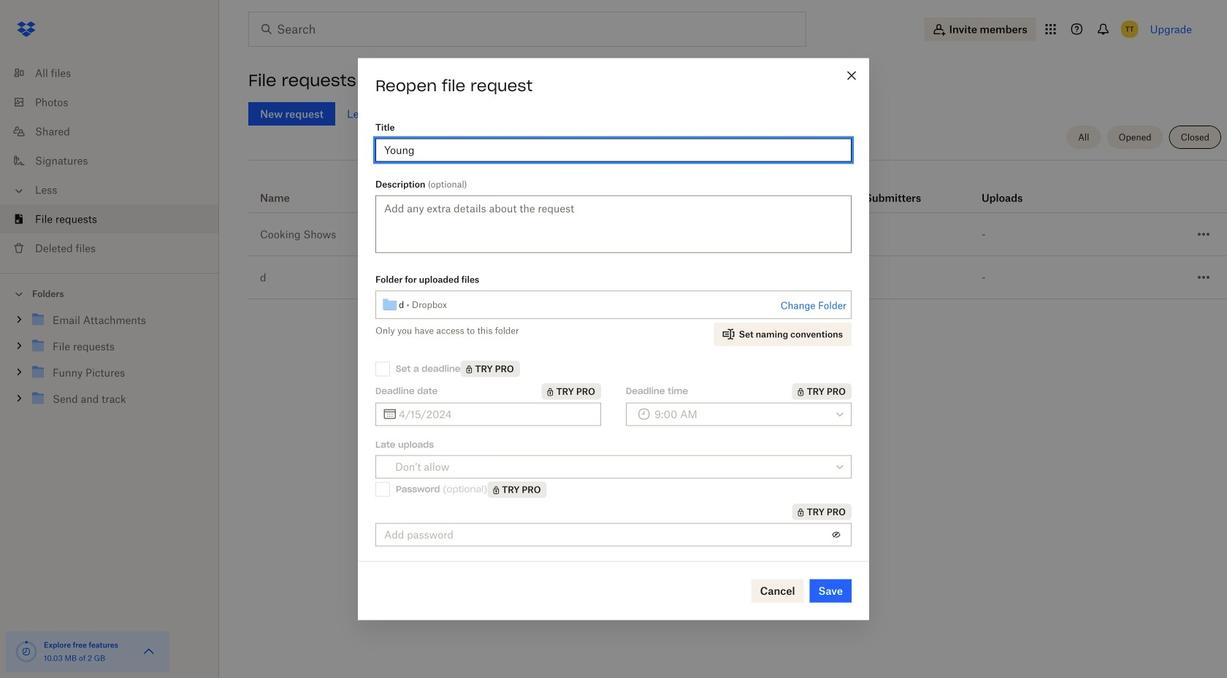 Task type: locate. For each thing, give the bounding box(es) containing it.
row group
[[248, 213, 1228, 300]]

list
[[0, 50, 219, 273]]

Add any extra details about the request text field
[[376, 196, 852, 253]]

1 row from the top
[[248, 166, 1228, 213]]

0 horizontal spatial column header
[[865, 172, 924, 207]]

2 cell from the left
[[1134, 213, 1181, 225]]

pro trial element inside row
[[741, 189, 765, 207]]

1 horizontal spatial column header
[[982, 172, 1041, 207]]

row
[[248, 166, 1228, 213], [248, 213, 1228, 257], [248, 257, 1228, 300]]

column header
[[865, 172, 924, 207], [982, 172, 1041, 207]]

cell
[[1087, 213, 1134, 225], [1134, 213, 1181, 225]]

group
[[0, 304, 219, 423]]

None text field
[[399, 407, 593, 423]]

dropbox image
[[12, 15, 41, 44]]

pro trial element
[[741, 189, 765, 207], [461, 361, 520, 378], [542, 384, 601, 400], [793, 384, 852, 400], [488, 482, 547, 498], [793, 504, 852, 521]]

list item
[[0, 205, 219, 234]]

dialog
[[358, 58, 870, 621]]

2 column header from the left
[[982, 172, 1041, 207]]

table
[[248, 166, 1228, 300]]



Task type: describe. For each thing, give the bounding box(es) containing it.
less image
[[12, 184, 26, 198]]

Add password password field
[[384, 527, 825, 543]]

3 row from the top
[[248, 257, 1228, 300]]

1 cell from the left
[[1087, 213, 1134, 225]]

Explain what the request is for text field
[[384, 142, 843, 158]]

2 row from the top
[[248, 213, 1228, 257]]

1 column header from the left
[[865, 172, 924, 207]]



Task type: vqa. For each thing, say whether or not it's contained in the screenshot.
Folder name input text box
no



